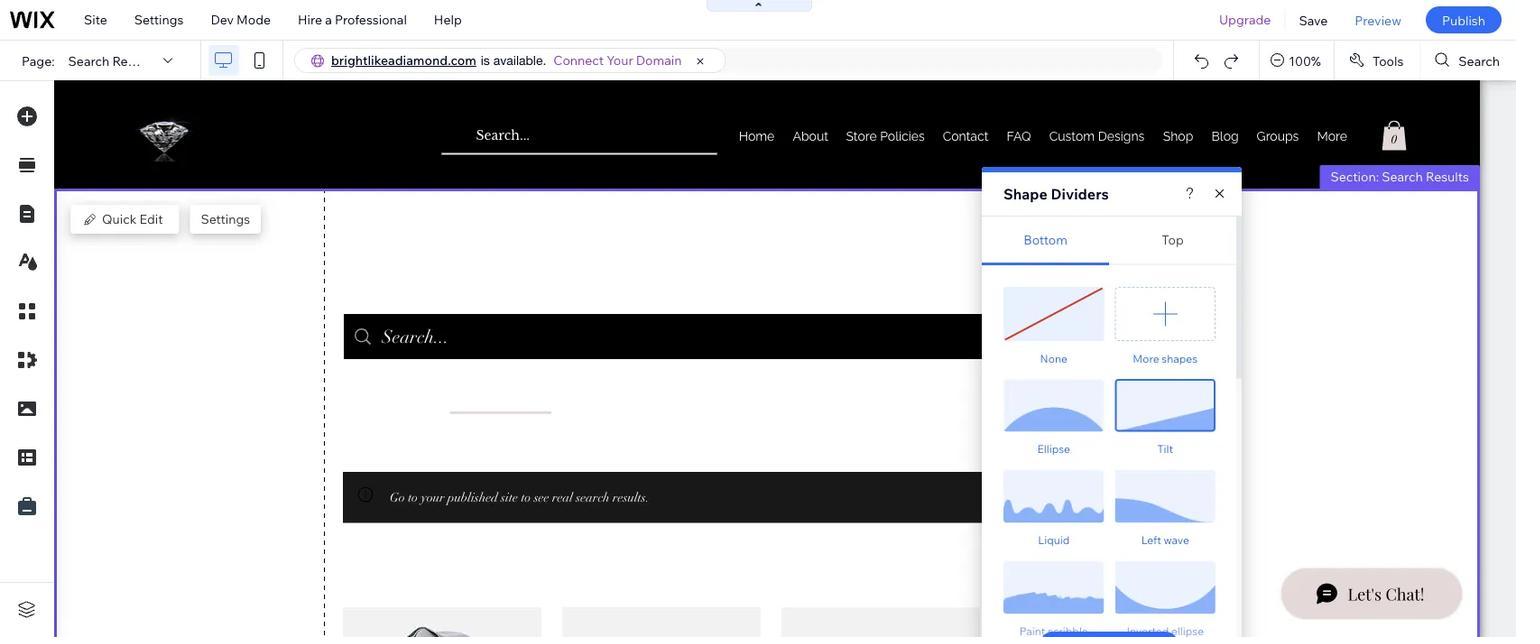 Task type: locate. For each thing, give the bounding box(es) containing it.
search down "site"
[[68, 53, 109, 68]]

hire
[[298, 12, 322, 28]]

ellipse
[[1038, 442, 1071, 456]]

save button
[[1286, 0, 1342, 40]]

100%
[[1290, 53, 1322, 68]]

tools
[[1373, 53, 1404, 68]]

search
[[68, 53, 109, 68], [1459, 53, 1501, 68], [1382, 169, 1424, 185]]

more shapes
[[1133, 352, 1198, 365]]

section: search results
[[1331, 169, 1470, 185]]

bottom
[[1024, 232, 1068, 247]]

search for search
[[1459, 53, 1501, 68]]

settings
[[134, 12, 184, 28], [201, 211, 250, 227]]

quick edit
[[102, 211, 163, 227]]

quick
[[102, 211, 137, 227]]

search button
[[1421, 41, 1517, 80]]

help
[[434, 12, 462, 28]]

connect
[[554, 52, 604, 68]]

2 horizontal spatial search
[[1459, 53, 1501, 68]]

search results
[[68, 53, 156, 68]]

1 horizontal spatial search
[[1382, 169, 1424, 185]]

0 horizontal spatial search
[[68, 53, 109, 68]]

100% button
[[1261, 41, 1334, 80]]

dev
[[211, 12, 234, 28]]

hire a professional
[[298, 12, 407, 28]]

is available. connect your domain
[[481, 52, 682, 68]]

settings up search results
[[134, 12, 184, 28]]

search down publish
[[1459, 53, 1501, 68]]

domain
[[636, 52, 682, 68]]

1 vertical spatial results
[[1427, 169, 1470, 185]]

mode
[[237, 12, 271, 28]]

brightlikeadiamond.com
[[331, 52, 477, 68]]

search right the section:
[[1382, 169, 1424, 185]]

settings right edit
[[201, 211, 250, 227]]

0 vertical spatial results
[[112, 53, 156, 68]]

top
[[1162, 232, 1184, 247]]

0 vertical spatial settings
[[134, 12, 184, 28]]

1 horizontal spatial results
[[1427, 169, 1470, 185]]

save
[[1300, 12, 1328, 28]]

edit
[[139, 211, 163, 227]]

publish
[[1443, 12, 1486, 28]]

0 horizontal spatial settings
[[134, 12, 184, 28]]

results
[[112, 53, 156, 68], [1427, 169, 1470, 185]]

1 vertical spatial settings
[[201, 211, 250, 227]]

site
[[84, 12, 107, 28]]

search inside button
[[1459, 53, 1501, 68]]

liquid
[[1039, 534, 1070, 547]]



Task type: describe. For each thing, give the bounding box(es) containing it.
your
[[607, 52, 634, 68]]

section:
[[1331, 169, 1380, 185]]

dev mode
[[211, 12, 271, 28]]

tilt
[[1158, 442, 1174, 456]]

more
[[1133, 352, 1160, 365]]

tools button
[[1335, 41, 1421, 80]]

available.
[[494, 53, 547, 68]]

professional
[[335, 12, 407, 28]]

search for search results
[[68, 53, 109, 68]]

preview button
[[1342, 0, 1416, 40]]

publish button
[[1426, 6, 1502, 33]]

none
[[1041, 352, 1068, 365]]

shape
[[1004, 185, 1048, 203]]

left
[[1142, 534, 1162, 547]]

wave
[[1164, 534, 1190, 547]]

1 horizontal spatial settings
[[201, 211, 250, 227]]

shapes
[[1162, 352, 1198, 365]]

0 horizontal spatial results
[[112, 53, 156, 68]]

preview
[[1356, 12, 1402, 28]]

left wave
[[1142, 534, 1190, 547]]

upgrade
[[1220, 12, 1272, 28]]

dividers
[[1051, 185, 1109, 203]]

is
[[481, 53, 490, 68]]

a
[[325, 12, 332, 28]]

shape dividers
[[1004, 185, 1109, 203]]



Task type: vqa. For each thing, say whether or not it's contained in the screenshot.
a
yes



